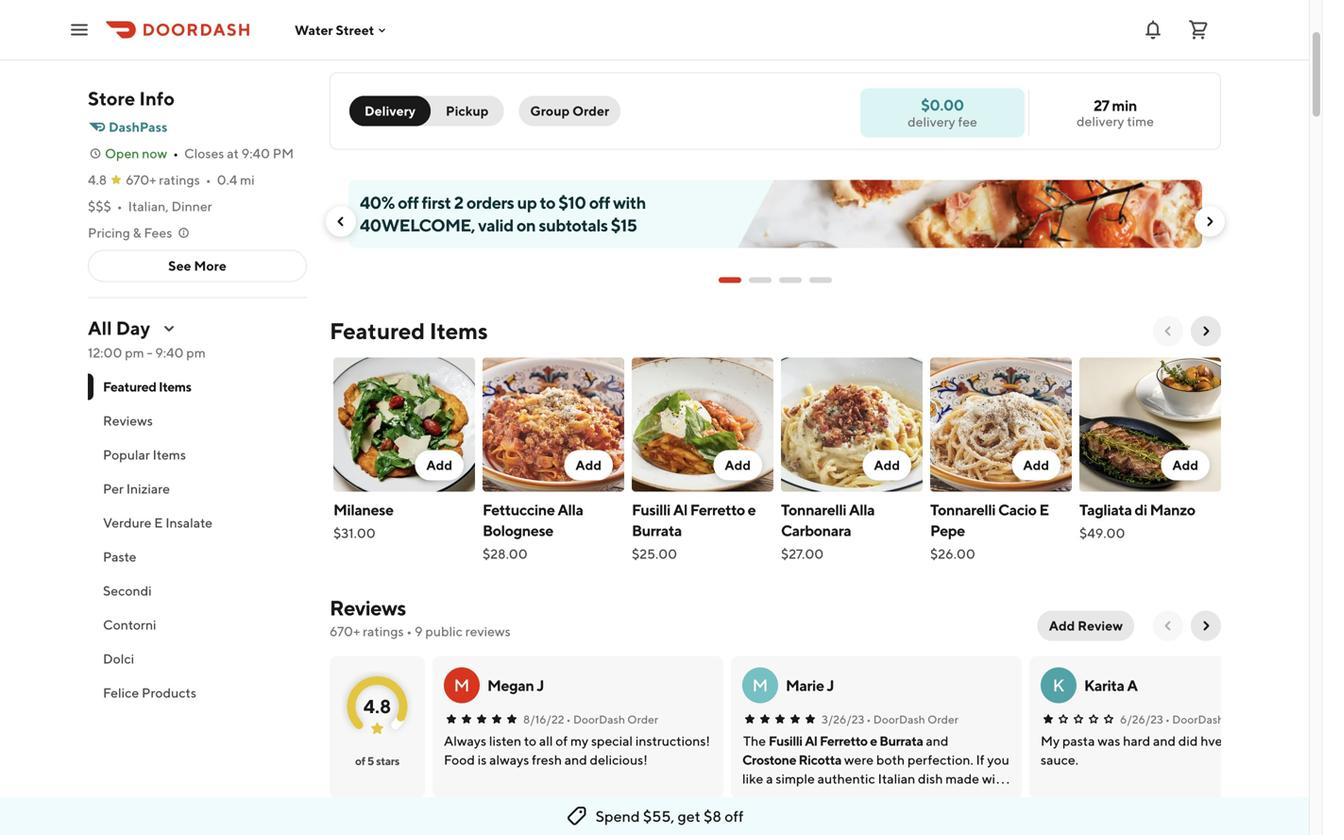 Task type: locate. For each thing, give the bounding box(es) containing it.
stars
[[376, 754, 400, 768]]

0 vertical spatial e
[[748, 501, 756, 519]]

•
[[173, 145, 179, 161], [206, 172, 211, 188], [117, 198, 123, 214], [407, 624, 412, 639], [566, 713, 571, 726], [867, 713, 871, 726], [1166, 713, 1171, 726]]

1 horizontal spatial alla
[[849, 501, 875, 519]]

2 delivery from the left
[[908, 114, 956, 129]]

alla up "carbonara"
[[849, 501, 875, 519]]

e inside tonnarelli cacio e pepe $26.00
[[1040, 501, 1049, 519]]

ferretto down fusilli al ferretto e burrata image
[[690, 501, 745, 519]]

0 vertical spatial 9:40
[[242, 145, 270, 161]]

0 horizontal spatial j
[[537, 676, 544, 694]]

9:40 right -
[[155, 345, 184, 360]]

1 vertical spatial featured
[[103, 379, 156, 394]]

street
[[336, 22, 374, 38]]

$0.00 delivery fee
[[908, 96, 978, 129]]

j right marie on the right bottom of page
[[827, 676, 834, 694]]

tonnarelli inside tonnarelli alla carbonara $27.00
[[781, 501, 847, 519]]

1 vertical spatial ferretto
[[820, 733, 868, 749]]

1 horizontal spatial al
[[805, 733, 818, 749]]

previous button of carousel image
[[334, 214, 349, 229]]

fusilli up "crostone ricotta" button
[[769, 733, 803, 749]]

• doordash order right 6/26/23
[[1166, 713, 1258, 726]]

al for fusilli al ferretto e burrata crostone ricotta
[[805, 733, 818, 749]]

• right 6/26/23
[[1166, 713, 1171, 726]]

tonnarelli for $27.00
[[781, 501, 847, 519]]

$27.00
[[781, 546, 824, 562]]

1 vertical spatial al
[[805, 733, 818, 749]]

1 horizontal spatial e
[[1040, 501, 1049, 519]]

1 horizontal spatial ratings
[[363, 624, 404, 639]]

cacio
[[999, 501, 1037, 519]]

1 vertical spatial 9:40
[[155, 345, 184, 360]]

2 m from the left
[[753, 675, 768, 695]]

• left 9
[[407, 624, 412, 639]]

• inside reviews 670+ ratings • 9 public reviews
[[407, 624, 412, 639]]

0 horizontal spatial fusilli
[[632, 501, 671, 519]]

add for tagliata di manzo
[[1173, 457, 1199, 473]]

670+ down the open now
[[126, 172, 156, 188]]

4.8 up the $$$
[[88, 172, 107, 188]]

al inside fusilli al ferretto e burrata crostone ricotta
[[805, 733, 818, 749]]

0 horizontal spatial e
[[154, 515, 163, 531]]

1 tonnarelli from the left
[[781, 501, 847, 519]]

6/26/23
[[1121, 713, 1164, 726]]

crostone ricotta button
[[743, 751, 842, 770]]

all
[[88, 317, 112, 339]]

1 vertical spatial ratings
[[363, 624, 404, 639]]

1 horizontal spatial 670+
[[330, 624, 360, 639]]

featured items
[[330, 317, 488, 344], [103, 379, 191, 394]]

add for fettuccine alla bolognese
[[576, 457, 602, 473]]

felice down dolci
[[103, 685, 139, 701]]

al inside fusilli al ferretto e burrata $25.00
[[673, 501, 688, 519]]

1 vertical spatial e
[[870, 733, 878, 749]]

$25.00
[[632, 546, 678, 562]]

dashpass
[[109, 119, 168, 135]]

3/26/23
[[822, 713, 865, 726]]

fusilli al ferretto e burrata button
[[769, 732, 924, 751]]

paste button
[[88, 540, 307, 574]]

now
[[142, 145, 167, 161]]

1 j from the left
[[537, 676, 544, 694]]

felice inside "button"
[[103, 685, 139, 701]]

off
[[398, 192, 419, 213], [589, 192, 610, 213], [725, 807, 744, 825]]

$$$ • italian, dinner
[[88, 198, 212, 214]]

1 horizontal spatial delivery
[[1077, 113, 1125, 129]]

add button for tonnarelli cacio e pepe
[[1012, 450, 1061, 480]]

fettuccine alla bolognese $28.00
[[483, 501, 583, 562]]

pm right -
[[186, 345, 206, 360]]

tonnarelli
[[781, 501, 847, 519], [931, 501, 996, 519]]

• closes at 9:40 pm
[[173, 145, 294, 161]]

doordash right 3/26/23
[[874, 713, 926, 726]]

1 add button from the left
[[415, 450, 464, 480]]

tonnarelli up "carbonara"
[[781, 501, 847, 519]]

fettuccine
[[483, 501, 555, 519]]

1 horizontal spatial • doordash order
[[867, 713, 959, 726]]

reviews up popular
[[103, 413, 153, 428]]

1 horizontal spatial burrata
[[880, 733, 924, 749]]

add for tonnarelli cacio e pepe
[[1024, 457, 1050, 473]]

fusilli for fusilli al ferretto e burrata crostone ricotta
[[769, 733, 803, 749]]

4 add button from the left
[[863, 450, 912, 480]]

0 vertical spatial 4.8
[[88, 172, 107, 188]]

add for tonnarelli alla carbonara
[[874, 457, 900, 473]]

1 horizontal spatial e
[[870, 733, 878, 749]]

2 j from the left
[[827, 676, 834, 694]]

group order button
[[519, 96, 621, 126]]

add review
[[1049, 618, 1123, 633]]

secondi
[[103, 583, 152, 599]]

0 horizontal spatial ratings
[[159, 172, 200, 188]]

m left marie on the right bottom of page
[[753, 675, 768, 695]]

fusilli al ferretto e burrata image
[[632, 358, 774, 492]]

2 doordash from the left
[[874, 713, 926, 726]]

3 • doordash order from the left
[[1166, 713, 1258, 726]]

reviews
[[103, 413, 153, 428], [330, 596, 406, 620]]

see more button
[[89, 251, 306, 281]]

tonnarelli cacio e pepe image
[[931, 358, 1072, 492]]

e right 'cacio'
[[1040, 501, 1049, 519]]

&
[[133, 225, 141, 240]]

2 tonnarelli from the left
[[931, 501, 996, 519]]

2 horizontal spatial doordash
[[1173, 713, 1225, 726]]

0 horizontal spatial e
[[748, 501, 756, 519]]

italian,
[[128, 198, 169, 214]]

off right $8
[[725, 807, 744, 825]]

9:40 for pm
[[242, 145, 270, 161]]

add button for milanese
[[415, 450, 464, 480]]

e inside fusilli al ferretto e burrata crostone ricotta
[[870, 733, 878, 749]]

0 vertical spatial al
[[673, 501, 688, 519]]

27
[[1094, 96, 1110, 114]]

j
[[537, 676, 544, 694], [827, 676, 834, 694]]

0 horizontal spatial burrata
[[632, 522, 682, 539]]

1 horizontal spatial off
[[589, 192, 610, 213]]

0 vertical spatial fusilli
[[632, 501, 671, 519]]

670+
[[126, 172, 156, 188], [330, 624, 360, 639]]

1 vertical spatial items
[[159, 379, 191, 394]]

0 horizontal spatial 9:40
[[155, 345, 184, 360]]

0 vertical spatial burrata
[[632, 522, 682, 539]]

8/16/22
[[523, 713, 565, 726]]

add for milanese
[[426, 457, 453, 473]]

1 vertical spatial reviews
[[330, 596, 406, 620]]

order for megan j
[[628, 713, 659, 726]]

previous image
[[1161, 618, 1176, 633]]

• right 3/26/23
[[867, 713, 871, 726]]

tonnarelli up pepe
[[931, 501, 996, 519]]

reviews for reviews 670+ ratings • 9 public reviews
[[330, 596, 406, 620]]

review
[[1078, 618, 1123, 633]]

0.4 mi
[[217, 172, 255, 188]]

delivery left time
[[1077, 113, 1125, 129]]

next button of carousel image
[[1199, 324, 1214, 339]]

pm left -
[[125, 345, 144, 360]]

al for fusilli al ferretto e burrata $25.00
[[673, 501, 688, 519]]

0 horizontal spatial • doordash order
[[566, 713, 659, 726]]

add inside add review button
[[1049, 618, 1075, 633]]

1 m from the left
[[454, 675, 470, 695]]

fusilli inside fusilli al ferretto e burrata $25.00
[[632, 501, 671, 519]]

add button for tonnarelli alla carbonara
[[863, 450, 912, 480]]

reviews button
[[88, 404, 307, 438]]

9:40
[[242, 145, 270, 161], [155, 345, 184, 360]]

off up 40welcome,
[[398, 192, 419, 213]]

order inside button
[[573, 103, 610, 119]]

fusilli up $25.00
[[632, 501, 671, 519]]

1 doordash from the left
[[573, 713, 625, 726]]

1 pm from the left
[[125, 345, 144, 360]]

alla inside the fettuccine alla bolognese $28.00
[[558, 501, 583, 519]]

1 horizontal spatial reviews
[[330, 596, 406, 620]]

1 alla from the left
[[558, 501, 583, 519]]

0 horizontal spatial tonnarelli
[[781, 501, 847, 519]]

megan
[[488, 676, 534, 694]]

e for fusilli al ferretto e burrata crostone ricotta
[[870, 733, 878, 749]]

1 vertical spatial featured items
[[103, 379, 191, 394]]

get
[[678, 807, 701, 825]]

next button of carousel image
[[1203, 214, 1218, 229]]

featured items up "milanese" image
[[330, 317, 488, 344]]

e
[[748, 501, 756, 519], [870, 733, 878, 749]]

0 horizontal spatial ferretto
[[690, 501, 745, 519]]

1 horizontal spatial tonnarelli
[[931, 501, 996, 519]]

1 horizontal spatial pm
[[186, 345, 206, 360]]

al up $25.00
[[673, 501, 688, 519]]

0 vertical spatial 670+
[[126, 172, 156, 188]]

4.8
[[88, 172, 107, 188], [364, 695, 391, 718]]

1 horizontal spatial featured
[[330, 317, 425, 344]]

crostone
[[743, 752, 797, 768]]

water street button
[[295, 22, 390, 38]]

• left 0.4
[[206, 172, 211, 188]]

1 • doordash order from the left
[[566, 713, 659, 726]]

j right megan
[[537, 676, 544, 694]]

1 vertical spatial burrata
[[880, 733, 924, 749]]

1 vertical spatial fusilli
[[769, 733, 803, 749]]

0 vertical spatial featured items
[[330, 317, 488, 344]]

orders
[[467, 192, 514, 213]]

1 vertical spatial 670+
[[330, 624, 360, 639]]

1 delivery from the left
[[1077, 113, 1125, 129]]

3 add button from the left
[[714, 450, 762, 480]]

0 vertical spatial reviews
[[103, 413, 153, 428]]

al up ricotta
[[805, 733, 818, 749]]

6 add button from the left
[[1162, 450, 1210, 480]]

felice products
[[103, 685, 196, 701]]

burrata inside fusilli al ferretto e burrata $25.00
[[632, 522, 682, 539]]

burrata inside fusilli al ferretto e burrata crostone ricotta
[[880, 733, 924, 749]]

0 horizontal spatial reviews
[[103, 413, 153, 428]]

featured
[[330, 317, 425, 344], [103, 379, 156, 394]]

1 vertical spatial felice
[[103, 685, 139, 701]]

0 items, open order cart image
[[1188, 18, 1210, 41]]

reviews inside reviews 670+ ratings • 9 public reviews
[[330, 596, 406, 620]]

0 horizontal spatial 670+
[[126, 172, 156, 188]]

40% off first 2 orders up to $10 off with 40welcome, valid on subtotals $15
[[360, 192, 646, 235]]

secondi button
[[88, 574, 307, 608]]

1 horizontal spatial 4.8
[[364, 695, 391, 718]]

0 horizontal spatial al
[[673, 501, 688, 519]]

off right $10
[[589, 192, 610, 213]]

tagliata
[[1080, 501, 1132, 519]]

• doordash order for marie j
[[867, 713, 959, 726]]

ferretto inside fusilli al ferretto e burrata $25.00
[[690, 501, 745, 519]]

water
[[295, 22, 333, 38]]

marie
[[786, 676, 824, 694]]

27 min delivery time
[[1077, 96, 1155, 129]]

fusilli for fusilli al ferretto e burrata $25.00
[[632, 501, 671, 519]]

group order
[[530, 103, 610, 119]]

ratings down reviews link
[[363, 624, 404, 639]]

• doordash order right "8/16/22"
[[566, 713, 659, 726]]

pricing
[[88, 225, 130, 240]]

order
[[573, 103, 610, 119], [628, 713, 659, 726], [928, 713, 959, 726], [1227, 713, 1258, 726]]

ferretto inside fusilli al ferretto e burrata crostone ricotta
[[820, 733, 868, 749]]

doordash right 6/26/23
[[1173, 713, 1225, 726]]

closes
[[184, 145, 224, 161]]

0 vertical spatial ferretto
[[690, 501, 745, 519]]

1 horizontal spatial j
[[827, 676, 834, 694]]

reviews inside button
[[103, 413, 153, 428]]

select promotional banner element
[[719, 263, 832, 297]]

al
[[673, 501, 688, 519], [805, 733, 818, 749]]

manzo
[[1150, 501, 1196, 519]]

e left insalate
[[154, 515, 163, 531]]

2 horizontal spatial • doordash order
[[1166, 713, 1258, 726]]

ratings up the dinner
[[159, 172, 200, 188]]

1 horizontal spatial 9:40
[[242, 145, 270, 161]]

e inside fusilli al ferretto e burrata $25.00
[[748, 501, 756, 519]]

at
[[227, 145, 239, 161]]

2 alla from the left
[[849, 501, 875, 519]]

info
[[139, 87, 175, 110]]

5 add button from the left
[[1012, 450, 1061, 480]]

fusilli inside fusilli al ferretto e burrata crostone ricotta
[[769, 733, 803, 749]]

ferretto down 3/26/23
[[820, 733, 868, 749]]

0 horizontal spatial doordash
[[573, 713, 625, 726]]

0 horizontal spatial m
[[454, 675, 470, 695]]

tonnarelli alla carbonara image
[[781, 358, 923, 492]]

670+ down reviews link
[[330, 624, 360, 639]]

add button for fusilli al ferretto e burrata
[[714, 450, 762, 480]]

1 horizontal spatial ferretto
[[820, 733, 868, 749]]

m for megan j
[[454, 675, 470, 695]]

0 horizontal spatial pm
[[125, 345, 144, 360]]

tonnarelli inside tonnarelli cacio e pepe $26.00
[[931, 501, 996, 519]]

• doordash order right 3/26/23
[[867, 713, 959, 726]]

alla inside tonnarelli alla carbonara $27.00
[[849, 501, 875, 519]]

reviews for reviews
[[103, 413, 153, 428]]

0 vertical spatial ratings
[[159, 172, 200, 188]]

• right now
[[173, 145, 179, 161]]

1 horizontal spatial doordash
[[874, 713, 926, 726]]

0 horizontal spatial 4.8
[[88, 172, 107, 188]]

notification bell image
[[1142, 18, 1165, 41]]

delivery left fee
[[908, 114, 956, 129]]

Delivery radio
[[350, 96, 431, 126]]

$8
[[704, 807, 722, 825]]

di
[[1135, 501, 1148, 519]]

alla right fettuccine
[[558, 501, 583, 519]]

felice up store info
[[88, 20, 170, 56]]

0 horizontal spatial alla
[[558, 501, 583, 519]]

time
[[1127, 113, 1155, 129]]

reviews down the $31.00
[[330, 596, 406, 620]]

k
[[1053, 675, 1065, 695]]

Pickup radio
[[420, 96, 504, 126]]

public
[[426, 624, 463, 639]]

alla for fettuccine alla bolognese
[[558, 501, 583, 519]]

4.8 up of 5 stars
[[364, 695, 391, 718]]

ferretto
[[690, 501, 745, 519], [820, 733, 868, 749]]

delivery
[[365, 103, 416, 119]]

0 horizontal spatial off
[[398, 192, 419, 213]]

0 vertical spatial items
[[430, 317, 488, 344]]

670+ inside reviews 670+ ratings • 9 public reviews
[[330, 624, 360, 639]]

2 • doordash order from the left
[[867, 713, 959, 726]]

doordash right "8/16/22"
[[573, 713, 625, 726]]

2 vertical spatial items
[[153, 447, 186, 462]]

alla
[[558, 501, 583, 519], [849, 501, 875, 519]]

milanese
[[334, 501, 394, 519]]

pm
[[125, 345, 144, 360], [186, 345, 206, 360]]

0 vertical spatial felice
[[88, 20, 170, 56]]

1 horizontal spatial fusilli
[[769, 733, 803, 749]]

open menu image
[[68, 18, 91, 41]]

dolci
[[103, 651, 134, 667]]

m left megan
[[454, 675, 470, 695]]

fusilli al ferretto e burrata crostone ricotta
[[743, 733, 924, 768]]

0 horizontal spatial delivery
[[908, 114, 956, 129]]

featured items heading
[[330, 316, 488, 346]]

featured items down the 12:00 pm - 9:40 pm
[[103, 379, 191, 394]]

2 add button from the left
[[564, 450, 613, 480]]

3 doordash from the left
[[1173, 713, 1225, 726]]

• right "8/16/22"
[[566, 713, 571, 726]]

1 horizontal spatial m
[[753, 675, 768, 695]]

0 vertical spatial featured
[[330, 317, 425, 344]]

on
[[517, 215, 536, 235]]

9:40 right at
[[242, 145, 270, 161]]

9:40 for pm
[[155, 345, 184, 360]]



Task type: describe. For each thing, give the bounding box(es) containing it.
tonnarelli alla carbonara $27.00
[[781, 501, 875, 562]]

karita
[[1085, 676, 1125, 694]]

megan j
[[488, 676, 544, 694]]

burrata for fusilli al ferretto e burrata $25.00
[[632, 522, 682, 539]]

• doordash order for megan j
[[566, 713, 659, 726]]

mi
[[240, 172, 255, 188]]

fees
[[144, 225, 172, 240]]

of 5 stars
[[355, 754, 400, 768]]

marie j
[[786, 676, 834, 694]]

ricotta
[[799, 752, 842, 768]]

Item Search search field
[[950, 28, 1207, 49]]

e inside verdure e insalate button
[[154, 515, 163, 531]]

0.4
[[217, 172, 237, 188]]

0 horizontal spatial featured
[[103, 379, 156, 394]]

0 horizontal spatial featured items
[[103, 379, 191, 394]]

reviews
[[466, 624, 511, 639]]

of
[[355, 754, 365, 768]]

store info
[[88, 87, 175, 110]]

j for megan j
[[537, 676, 544, 694]]

2
[[454, 192, 464, 213]]

contorni button
[[88, 608, 307, 642]]

• right the $$$
[[117, 198, 123, 214]]

water street
[[295, 22, 374, 38]]

add for fusilli al ferretto e burrata
[[725, 457, 751, 473]]

add button for tagliata di manzo
[[1162, 450, 1210, 480]]

group
[[530, 103, 570, 119]]

9
[[415, 624, 423, 639]]

burrata for fusilli al ferretto e burrata crostone ricotta
[[880, 733, 924, 749]]

min
[[1112, 96, 1138, 114]]

2 horizontal spatial off
[[725, 807, 744, 825]]

tonnarelli for pepe
[[931, 501, 996, 519]]

ratings inside reviews 670+ ratings • 9 public reviews
[[363, 624, 404, 639]]

day
[[116, 317, 150, 339]]

menus image
[[162, 321, 177, 336]]

$49.00
[[1080, 525, 1126, 541]]

add review button
[[1038, 611, 1135, 641]]

doordash for marie j
[[874, 713, 926, 726]]

5
[[367, 754, 374, 768]]

see
[[168, 258, 191, 274]]

$$$
[[88, 198, 111, 214]]

fettuccine alla bolognese image
[[483, 358, 625, 492]]

fusilli al ferretto e burrata $25.00
[[632, 501, 756, 562]]

12:00
[[88, 345, 122, 360]]

$0.00
[[921, 96, 964, 114]]

• doordash order for karita a
[[1166, 713, 1258, 726]]

items inside the featured items heading
[[430, 317, 488, 344]]

per iniziare
[[103, 481, 170, 496]]

pickup
[[446, 103, 489, 119]]

next image
[[1199, 618, 1214, 633]]

$28.00
[[483, 546, 528, 562]]

felice products button
[[88, 676, 307, 710]]

with
[[613, 192, 646, 213]]

featured inside heading
[[330, 317, 425, 344]]

j for marie j
[[827, 676, 834, 694]]

m for marie j
[[753, 675, 768, 695]]

see more
[[168, 258, 227, 274]]

store
[[88, 87, 135, 110]]

reviews 670+ ratings • 9 public reviews
[[330, 596, 511, 639]]

ferretto for fusilli al ferretto e burrata $25.00
[[690, 501, 745, 519]]

doordash for karita a
[[1173, 713, 1225, 726]]

tagliata di manzo $49.00
[[1080, 501, 1196, 541]]

e for fusilli al ferretto e burrata $25.00
[[748, 501, 756, 519]]

all day
[[88, 317, 150, 339]]

add button for fettuccine alla bolognese
[[564, 450, 613, 480]]

2 pm from the left
[[186, 345, 206, 360]]

more
[[194, 258, 227, 274]]

dolci button
[[88, 642, 307, 676]]

popular items button
[[88, 438, 307, 472]]

iniziare
[[126, 481, 170, 496]]

ferretto for fusilli al ferretto e burrata crostone ricotta
[[820, 733, 868, 749]]

order for karita a
[[1227, 713, 1258, 726]]

valid
[[478, 215, 514, 235]]

$26.00
[[931, 546, 976, 562]]

felice for felice products
[[103, 685, 139, 701]]

$10
[[559, 192, 586, 213]]

order methods option group
[[350, 96, 504, 126]]

pricing & fees
[[88, 225, 172, 240]]

first
[[422, 192, 451, 213]]

up
[[517, 192, 537, 213]]

previous button of carousel image
[[1161, 324, 1176, 339]]

delivery inside the $0.00 delivery fee
[[908, 114, 956, 129]]

order for marie j
[[928, 713, 959, 726]]

carbonara
[[781, 522, 852, 539]]

tonnarelli cacio e pepe $26.00
[[931, 501, 1049, 562]]

open now
[[105, 145, 167, 161]]

$55,
[[643, 807, 675, 825]]

to
[[540, 192, 556, 213]]

per
[[103, 481, 124, 496]]

verdure e insalate button
[[88, 506, 307, 540]]

popular items
[[103, 447, 186, 462]]

670+ ratings •
[[126, 172, 211, 188]]

fee
[[958, 114, 978, 129]]

$15
[[611, 215, 637, 235]]

insalate
[[166, 515, 213, 531]]

12:00 pm - 9:40 pm
[[88, 345, 206, 360]]

doordash for megan j
[[573, 713, 625, 726]]

spend
[[596, 807, 640, 825]]

karita a
[[1085, 676, 1138, 694]]

tagliata di manzo image
[[1080, 358, 1222, 492]]

pm
[[273, 145, 294, 161]]

-
[[147, 345, 153, 360]]

felice for felice
[[88, 20, 170, 56]]

popular
[[103, 447, 150, 462]]

milanese image
[[334, 358, 475, 492]]

1 vertical spatial 4.8
[[364, 695, 391, 718]]

verdure
[[103, 515, 152, 531]]

alla for tonnarelli alla carbonara
[[849, 501, 875, 519]]

1 horizontal spatial featured items
[[330, 317, 488, 344]]

verdure e insalate
[[103, 515, 213, 531]]

items inside popular items button
[[153, 447, 186, 462]]

contorni
[[103, 617, 156, 633]]

delivery inside the 27 min delivery time
[[1077, 113, 1125, 129]]



Task type: vqa. For each thing, say whether or not it's contained in the screenshot.


